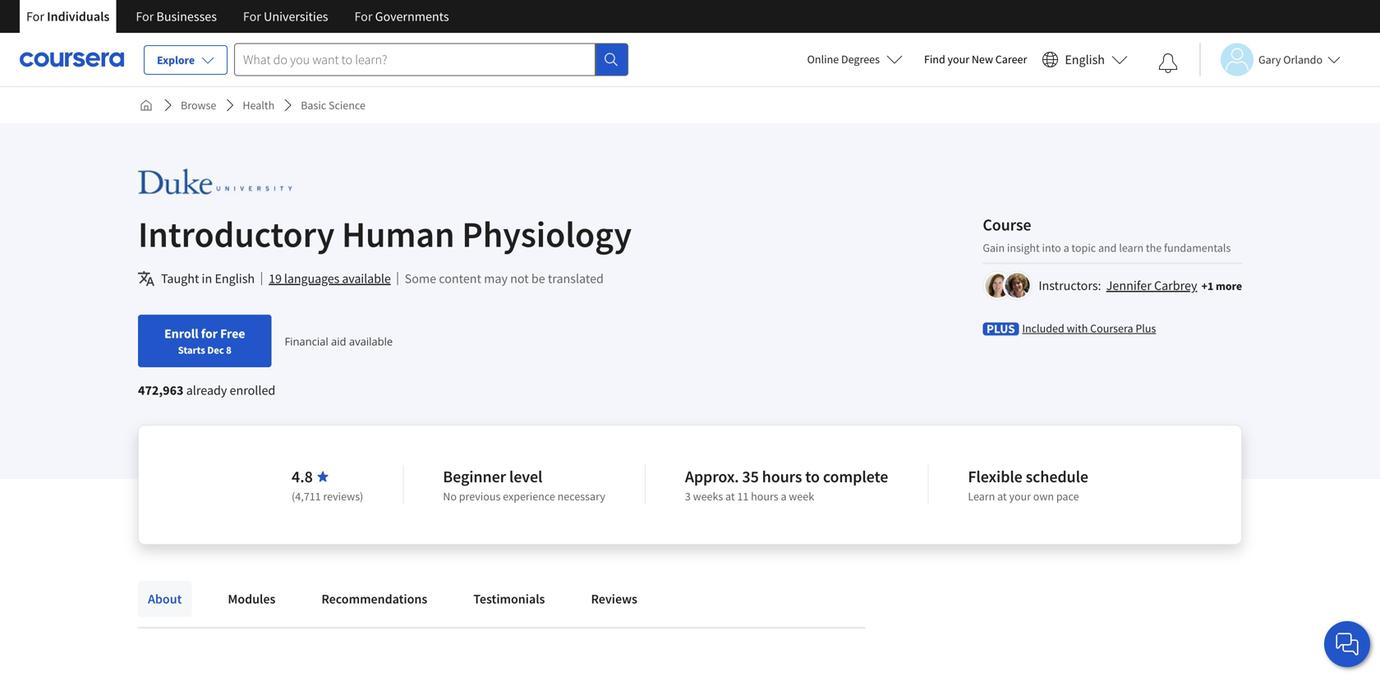 Task type: describe. For each thing, give the bounding box(es) containing it.
for businesses
[[136, 8, 217, 25]]

testimonials
[[474, 591, 545, 607]]

jennifer carbrey link
[[1107, 277, 1198, 294]]

about
[[148, 591, 182, 607]]

approx. 35 hours to complete 3 weeks at 11 hours a week
[[685, 466, 889, 504]]

english button
[[1036, 33, 1135, 86]]

the
[[1147, 240, 1162, 255]]

jennifer
[[1107, 277, 1152, 294]]

instructors:
[[1039, 277, 1102, 294]]

financial
[[285, 334, 328, 349]]

472,963 already enrolled
[[138, 382, 276, 399]]

19 languages available
[[269, 270, 391, 287]]

complete
[[823, 466, 889, 487]]

beginner
[[443, 466, 506, 487]]

enroll for free starts dec 8
[[164, 326, 245, 357]]

find
[[925, 52, 946, 67]]

(4,711 reviews)
[[292, 489, 364, 504]]

necessary
[[558, 489, 606, 504]]

gary
[[1259, 52, 1282, 67]]

learn
[[1120, 240, 1144, 255]]

0 vertical spatial your
[[948, 52, 970, 67]]

online
[[808, 52, 839, 67]]

individuals
[[47, 8, 110, 25]]

learn
[[969, 489, 996, 504]]

your inside "flexible schedule learn at your own pace"
[[1010, 489, 1032, 504]]

browse
[[181, 98, 216, 113]]

reviews link
[[582, 581, 648, 617]]

basic
[[301, 98, 326, 113]]

career
[[996, 52, 1028, 67]]

pace
[[1057, 489, 1080, 504]]

find your new career
[[925, 52, 1028, 67]]

beginner level no previous experience necessary
[[443, 466, 606, 504]]

topic
[[1072, 240, 1097, 255]]

already
[[186, 382, 227, 399]]

gary orlando button
[[1200, 43, 1342, 76]]

+1 more button
[[1202, 278, 1243, 294]]

included with coursera plus
[[1023, 321, 1157, 336]]

starts
[[178, 344, 205, 357]]

basic science link
[[294, 90, 372, 120]]

science
[[329, 98, 366, 113]]

available for financial aid available
[[349, 334, 393, 349]]

be
[[532, 270, 546, 287]]

physiology
[[462, 211, 632, 257]]

19 languages available button
[[269, 269, 391, 289]]

0 horizontal spatial english
[[215, 270, 255, 287]]

modules
[[228, 591, 276, 607]]

flexible schedule learn at your own pace
[[969, 466, 1089, 504]]

at inside "flexible schedule learn at your own pace"
[[998, 489, 1007, 504]]

472,963
[[138, 382, 184, 399]]

for for businesses
[[136, 8, 154, 25]]

coursera image
[[20, 46, 124, 73]]

35
[[743, 466, 759, 487]]

enrolled
[[230, 382, 276, 399]]

own
[[1034, 489, 1055, 504]]

(4,711
[[292, 489, 321, 504]]

testimonials link
[[464, 581, 555, 617]]

schedule
[[1026, 466, 1089, 487]]

emma jakoi image
[[1006, 273, 1030, 298]]

at inside approx. 35 hours to complete 3 weeks at 11 hours a week
[[726, 489, 735, 504]]

for for universities
[[243, 8, 261, 25]]

orlando
[[1284, 52, 1323, 67]]

no
[[443, 489, 457, 504]]

3
[[685, 489, 691, 504]]

0 vertical spatial hours
[[762, 466, 803, 487]]

more
[[1216, 279, 1243, 293]]

explore
[[157, 53, 195, 67]]

universities
[[264, 8, 328, 25]]

available for 19 languages available
[[342, 270, 391, 287]]

for
[[201, 326, 218, 342]]



Task type: locate. For each thing, give the bounding box(es) containing it.
19
[[269, 270, 282, 287]]

show notifications image
[[1159, 53, 1179, 73]]

businesses
[[157, 8, 217, 25]]

your left own
[[1010, 489, 1032, 504]]

coursera
[[1091, 321, 1134, 336]]

explore button
[[144, 45, 228, 75]]

1 horizontal spatial at
[[998, 489, 1007, 504]]

financial aid available
[[285, 334, 393, 349]]

4.8
[[292, 466, 313, 487]]

to
[[806, 466, 820, 487]]

financial aid available button
[[285, 334, 393, 349]]

hours
[[762, 466, 803, 487], [751, 489, 779, 504]]

your
[[948, 52, 970, 67], [1010, 489, 1032, 504]]

recommendations
[[322, 591, 428, 607]]

introductory human physiology
[[138, 211, 632, 257]]

0 vertical spatial available
[[342, 270, 391, 287]]

recommendations link
[[312, 581, 438, 617]]

browse link
[[174, 90, 223, 120]]

and
[[1099, 240, 1117, 255]]

degrees
[[842, 52, 880, 67]]

jennifer carbrey image
[[986, 273, 1010, 298]]

1 for from the left
[[26, 8, 44, 25]]

approx.
[[685, 466, 739, 487]]

chat with us image
[[1335, 631, 1361, 658]]

2 for from the left
[[136, 8, 154, 25]]

in
[[202, 270, 212, 287]]

instructors: jennifer carbrey +1 more
[[1039, 277, 1243, 294]]

previous
[[459, 489, 501, 504]]

available inside button
[[342, 270, 391, 287]]

into
[[1043, 240, 1062, 255]]

at
[[726, 489, 735, 504], [998, 489, 1007, 504]]

for left businesses
[[136, 8, 154, 25]]

english
[[1066, 51, 1106, 68], [215, 270, 255, 287]]

for universities
[[243, 8, 328, 25]]

english inside button
[[1066, 51, 1106, 68]]

content
[[439, 270, 482, 287]]

introductory
[[138, 211, 335, 257]]

available right aid
[[349, 334, 393, 349]]

course
[[983, 215, 1032, 235]]

aid
[[331, 334, 346, 349]]

english right career
[[1066, 51, 1106, 68]]

basic science
[[301, 98, 366, 113]]

3 for from the left
[[243, 8, 261, 25]]

2 at from the left
[[998, 489, 1007, 504]]

1 vertical spatial a
[[781, 489, 787, 504]]

reviews
[[591, 591, 638, 607]]

carbrey
[[1155, 277, 1198, 294]]

dec
[[207, 344, 224, 357]]

week
[[789, 489, 815, 504]]

hours right 11
[[751, 489, 779, 504]]

not
[[511, 270, 529, 287]]

0 vertical spatial english
[[1066, 51, 1106, 68]]

fundamentals
[[1165, 240, 1232, 255]]

for individuals
[[26, 8, 110, 25]]

find your new career link
[[916, 49, 1036, 70]]

1 vertical spatial hours
[[751, 489, 779, 504]]

included
[[1023, 321, 1065, 336]]

taught
[[161, 270, 199, 287]]

human
[[342, 211, 455, 257]]

gain
[[983, 240, 1005, 255]]

for for governments
[[355, 8, 373, 25]]

1 horizontal spatial english
[[1066, 51, 1106, 68]]

online degrees
[[808, 52, 880, 67]]

your right find
[[948, 52, 970, 67]]

1 vertical spatial available
[[349, 334, 393, 349]]

banner navigation
[[13, 0, 462, 33]]

a right into
[[1064, 240, 1070, 255]]

modules link
[[218, 581, 286, 617]]

gary orlando
[[1259, 52, 1323, 67]]

8
[[226, 344, 232, 357]]

duke university image
[[138, 163, 292, 200]]

4 for from the left
[[355, 8, 373, 25]]

may
[[484, 270, 508, 287]]

1 at from the left
[[726, 489, 735, 504]]

health link
[[236, 90, 281, 120]]

0 vertical spatial a
[[1064, 240, 1070, 255]]

plus
[[1136, 321, 1157, 336]]

at left 11
[[726, 489, 735, 504]]

for governments
[[355, 8, 449, 25]]

for left universities
[[243, 8, 261, 25]]

+1
[[1202, 279, 1214, 293]]

What do you want to learn? text field
[[234, 43, 596, 76]]

home image
[[140, 99, 153, 112]]

0 horizontal spatial your
[[948, 52, 970, 67]]

at right learn
[[998, 489, 1007, 504]]

0 horizontal spatial a
[[781, 489, 787, 504]]

available down introductory human physiology
[[342, 270, 391, 287]]

a
[[1064, 240, 1070, 255], [781, 489, 787, 504]]

experience
[[503, 489, 556, 504]]

for left governments
[[355, 8, 373, 25]]

a left "week"
[[781, 489, 787, 504]]

a inside course gain insight into a topic and learn the fundamentals
[[1064, 240, 1070, 255]]

insight
[[1008, 240, 1040, 255]]

0 horizontal spatial at
[[726, 489, 735, 504]]

11
[[738, 489, 749, 504]]

for left individuals
[[26, 8, 44, 25]]

1 horizontal spatial your
[[1010, 489, 1032, 504]]

for
[[26, 8, 44, 25], [136, 8, 154, 25], [243, 8, 261, 25], [355, 8, 373, 25]]

for for individuals
[[26, 8, 44, 25]]

level
[[510, 466, 543, 487]]

1 vertical spatial your
[[1010, 489, 1032, 504]]

with
[[1067, 321, 1089, 336]]

some content may not be translated
[[405, 270, 604, 287]]

languages
[[284, 270, 340, 287]]

taught in english
[[161, 270, 255, 287]]

hours up "week"
[[762, 466, 803, 487]]

flexible
[[969, 466, 1023, 487]]

free
[[220, 326, 245, 342]]

governments
[[375, 8, 449, 25]]

new
[[972, 52, 994, 67]]

1 vertical spatial english
[[215, 270, 255, 287]]

online degrees button
[[795, 41, 916, 77]]

coursera plus image
[[983, 323, 1020, 336]]

a inside approx. 35 hours to complete 3 weeks at 11 hours a week
[[781, 489, 787, 504]]

None search field
[[234, 43, 629, 76]]

reviews)
[[323, 489, 364, 504]]

1 horizontal spatial a
[[1064, 240, 1070, 255]]

english right the in
[[215, 270, 255, 287]]



Task type: vqa. For each thing, say whether or not it's contained in the screenshot.
What do you want to learn? text box on the left
yes



